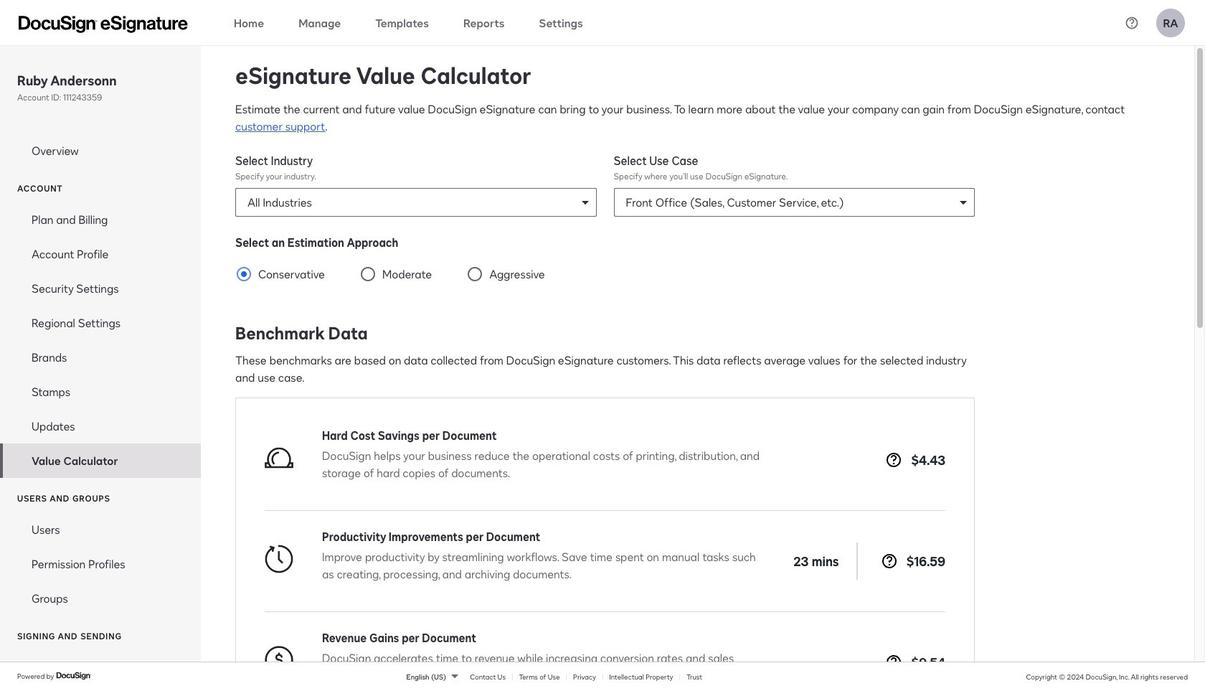 Task type: describe. For each thing, give the bounding box(es) containing it.
docusign image
[[56, 671, 92, 682]]

hard cost savings per document image
[[265, 444, 294, 472]]

users and groups element
[[0, 513, 201, 616]]

productivity improvements per document image
[[265, 545, 294, 574]]

revenue gains per document image
[[265, 646, 294, 675]]



Task type: vqa. For each thing, say whether or not it's contained in the screenshot.
Your Uploaded Profile Image
no



Task type: locate. For each thing, give the bounding box(es) containing it.
docusign admin image
[[19, 15, 188, 33]]

account element
[[0, 202, 201, 478]]



